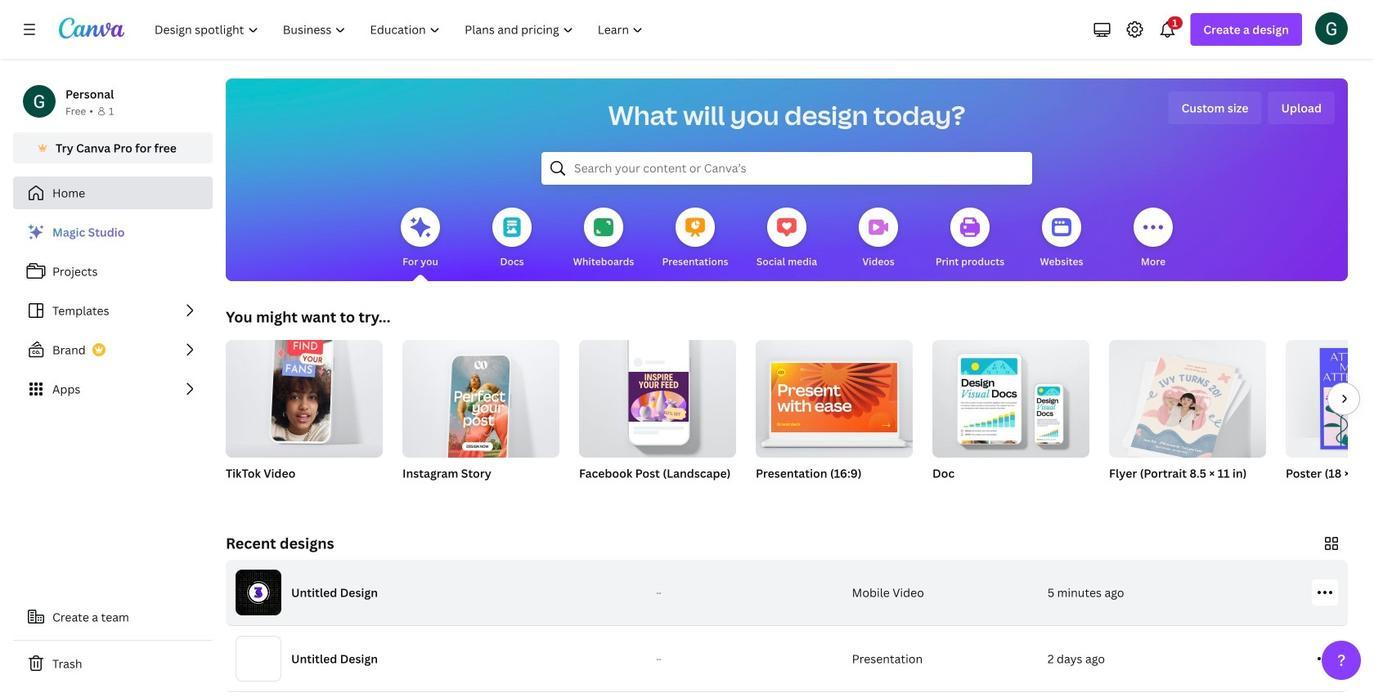 Task type: vqa. For each thing, say whether or not it's contained in the screenshot.
the Charts
no



Task type: locate. For each thing, give the bounding box(es) containing it.
greg robinson image
[[1316, 12, 1348, 45]]

None search field
[[542, 152, 1033, 185]]

top level navigation element
[[144, 13, 657, 46]]

group
[[226, 331, 383, 502], [226, 331, 383, 458], [403, 334, 560, 502], [403, 334, 560, 468], [579, 334, 736, 502], [579, 334, 736, 458], [756, 334, 913, 502], [756, 334, 913, 458], [933, 334, 1090, 502], [933, 334, 1090, 458], [1109, 334, 1267, 502], [1109, 334, 1267, 463], [1286, 340, 1375, 502], [1286, 340, 1375, 458]]

list
[[13, 216, 213, 406]]



Task type: describe. For each thing, give the bounding box(es) containing it.
Search search field
[[574, 153, 1000, 184]]



